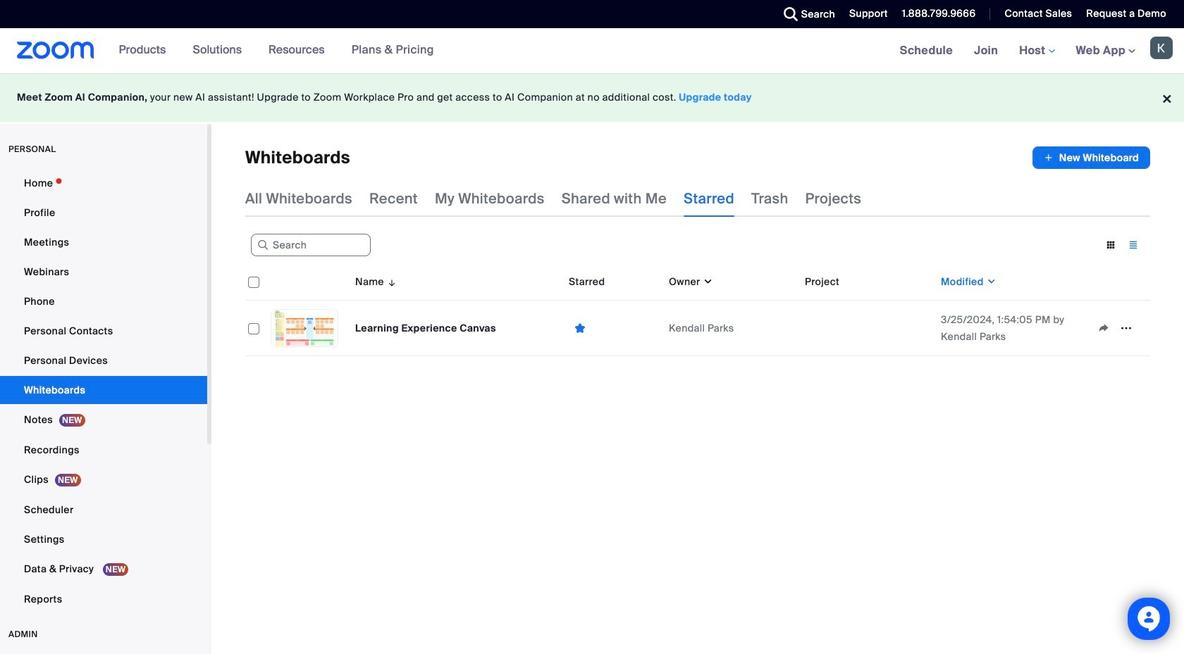Task type: locate. For each thing, give the bounding box(es) containing it.
0 vertical spatial application
[[1033, 147, 1150, 169]]

cell inside application
[[799, 301, 935, 357]]

meetings navigation
[[889, 28, 1184, 74]]

cell
[[799, 301, 935, 357]]

footer
[[0, 73, 1184, 122]]

thumbnail of learning experience canvas image
[[271, 310, 338, 347]]

application
[[1033, 147, 1150, 169], [245, 264, 1150, 357]]

banner
[[0, 28, 1184, 74]]



Task type: describe. For each thing, give the bounding box(es) containing it.
profile picture image
[[1150, 37, 1173, 59]]

click to unstar the whiteboard learning experience canvas image
[[569, 322, 591, 335]]

add image
[[1044, 151, 1054, 165]]

Search text field
[[251, 234, 371, 257]]

1 vertical spatial application
[[245, 264, 1150, 357]]

personal menu menu
[[0, 169, 207, 615]]

learning experience canvas element
[[355, 322, 496, 335]]

product information navigation
[[108, 28, 445, 73]]

zoom logo image
[[17, 42, 94, 59]]

down image
[[700, 275, 713, 289]]

grid mode, not selected image
[[1100, 239, 1122, 252]]

list mode, selected image
[[1122, 239, 1145, 252]]

arrow down image
[[384, 273, 397, 290]]

tabs of all whiteboard page tab list
[[245, 180, 861, 217]]



Task type: vqa. For each thing, say whether or not it's contained in the screenshot.
Personal Menu menu
yes



